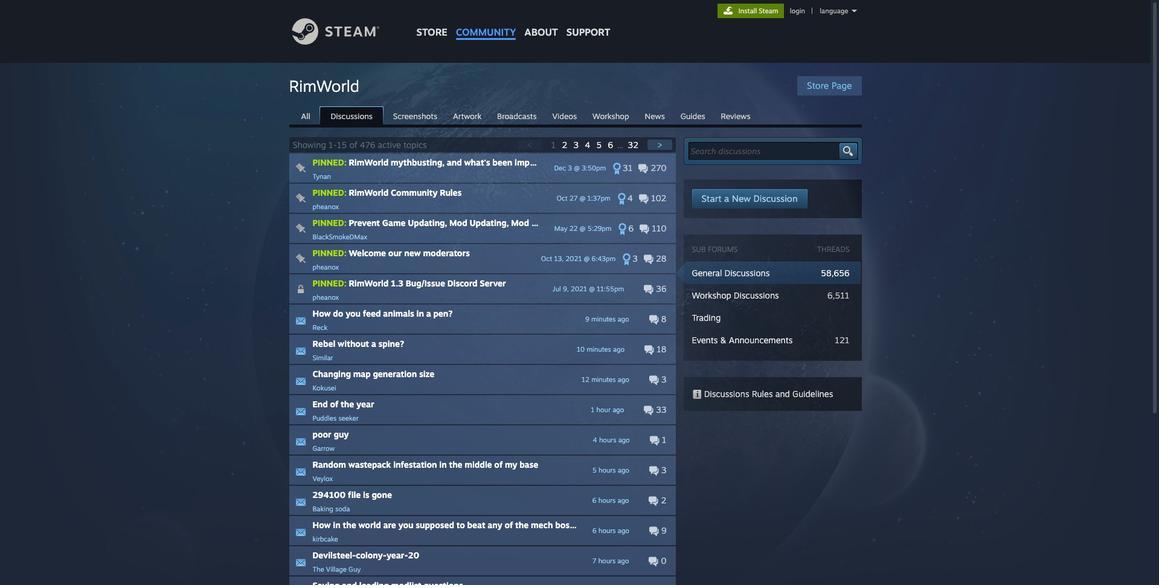 Task type: vqa. For each thing, say whether or not it's contained in the screenshot.


Task type: describe. For each thing, give the bounding box(es) containing it.
install steam link
[[718, 4, 784, 18]]

workshop discussions link
[[692, 290, 779, 300]]

1 updating, from the left
[[408, 218, 447, 228]]

pheanox inside pinned: rimworld 1.3 bug/issue discord server pheanox
[[313, 293, 339, 302]]

hours for 0
[[599, 557, 616, 565]]

the left mech
[[516, 520, 529, 530]]

pinned: rimworld 1.3 bug/issue discord server pheanox
[[313, 278, 506, 302]]

a inside how do you feed animals in a pen? reck
[[426, 308, 431, 318]]

discussions down general discussions link
[[734, 290, 779, 300]]

seeker
[[339, 414, 359, 422]]

workshop link
[[587, 107, 636, 124]]

3 left the 28
[[633, 253, 638, 263]]

recently
[[580, 157, 613, 167]]

reviews
[[721, 111, 751, 121]]

3 right dec
[[568, 164, 572, 172]]

rimworld up all link
[[289, 76, 360, 95]]

270
[[649, 163, 667, 173]]

announcements
[[729, 335, 793, 345]]

4 for 4
[[628, 193, 633, 203]]

events & announcements
[[692, 335, 793, 345]]

active
[[378, 140, 401, 150]]

topics
[[404, 140, 427, 150]]

how for how in the world are you supposed to beat any of the mech bosses past diabolus wave 1?
[[313, 520, 331, 530]]

pheanox inside pinned: welcome our new moderators pheanox
[[313, 263, 339, 271]]

threads
[[818, 245, 850, 254]]

of inside random wastepack infestation in the middle of my base veylox
[[495, 459, 503, 470]]

pinned: rimworld mythbusting, and what's been important to us recently tynan
[[313, 157, 613, 181]]

blacksmokedmax
[[313, 233, 367, 241]]

pinned: for welcome our new moderators
[[313, 248, 347, 258]]

moderators
[[423, 248, 470, 258]]

of inside how in the world are you supposed to beat any of the mech bosses past diabolus wave 1? kirbcake
[[505, 520, 513, 530]]

15
[[337, 140, 347, 150]]

how for how do you feed animals in a pen?
[[313, 308, 331, 318]]

base
[[520, 459, 539, 470]]

important
[[515, 157, 555, 167]]

<
[[528, 140, 533, 150]]

6 left '110'
[[629, 223, 634, 233]]

guides
[[681, 111, 706, 121]]

garrow
[[313, 444, 335, 453]]

discussions down the &
[[704, 389, 750, 399]]

6 left "..."
[[608, 140, 613, 150]]

do
[[333, 308, 344, 318]]

rules inside pinned: rimworld community rules pheanox
[[440, 187, 462, 198]]

guidelines
[[793, 389, 834, 399]]

oct for 3
[[541, 254, 552, 263]]

discord
[[448, 278, 478, 288]]

discussions rules and guidelines
[[702, 389, 834, 399]]

0 horizontal spatial 4
[[585, 140, 591, 150]]

of inside end of the year puddles seeker
[[330, 399, 339, 409]]

102
[[649, 193, 667, 203]]

general discussions
[[692, 268, 770, 278]]

1 left 15 at the top of page
[[329, 140, 333, 150]]

village
[[326, 565, 347, 574]]

been
[[493, 157, 513, 167]]

tynan
[[313, 172, 331, 181]]

baking
[[313, 505, 334, 513]]

sub forums
[[692, 245, 738, 254]]

there are new replies in this thread.  click to jump to the first unread reply image
[[292, 577, 313, 585]]

game
[[382, 218, 406, 228]]

10 minutes ago
[[577, 345, 625, 354]]

news
[[645, 111, 665, 121]]

5 link
[[597, 140, 605, 150]]

sub
[[692, 245, 706, 254]]

artwork link
[[447, 107, 488, 124]]

@ for 31
[[574, 164, 580, 172]]

1 vertical spatial 2
[[659, 495, 667, 505]]

store link
[[412, 0, 452, 44]]

end
[[313, 399, 328, 409]]

what's
[[464, 157, 490, 167]]

map
[[353, 369, 371, 379]]

similar
[[313, 354, 333, 362]]

start a new discussion
[[702, 193, 798, 204]]

feed
[[363, 308, 381, 318]]

events & announcements link
[[692, 335, 793, 345]]

0 vertical spatial 5
[[597, 140, 602, 150]]

server
[[480, 278, 506, 288]]

22
[[570, 224, 578, 233]]

videos link
[[547, 107, 583, 124]]

beat
[[467, 520, 486, 530]]

4 for 4 hours ago
[[593, 436, 598, 444]]

the
[[313, 565, 324, 574]]

pinned: prevent game updating, mod updating, mod "downloading" blacksmokedmax
[[313, 218, 592, 241]]

login link
[[788, 7, 808, 15]]

in inside random wastepack infestation in the middle of my base veylox
[[440, 459, 447, 470]]

9 for 9 minutes ago
[[586, 315, 590, 323]]

6 hours ago for 9
[[593, 526, 630, 535]]

community
[[456, 26, 516, 38]]

6 up past
[[593, 496, 597, 505]]

minutes for 8
[[592, 315, 616, 323]]

6,511
[[828, 290, 850, 300]]

artwork
[[453, 111, 482, 121]]

4 hours ago
[[593, 436, 630, 444]]

< link
[[518, 140, 542, 150]]

2021 for 9,
[[571, 285, 587, 293]]

...
[[618, 140, 624, 150]]

33
[[654, 404, 667, 415]]

oct for 4
[[557, 194, 568, 202]]

27
[[570, 194, 578, 202]]

pheanox inside pinned: rimworld community rules pheanox
[[313, 202, 339, 211]]

pinned: inside pinned: rimworld 1.3 bug/issue discord server pheanox
[[313, 278, 347, 288]]

end of the year puddles seeker
[[313, 399, 374, 422]]

workshop for workshop
[[593, 111, 630, 121]]

trading link
[[692, 312, 721, 323]]

hours for 3
[[599, 466, 616, 474]]

1 link
[[552, 140, 559, 150]]

121
[[835, 335, 850, 345]]

ago for rebel without a spine?
[[613, 345, 625, 354]]

link to the steam homepage image
[[292, 18, 398, 45]]

poor guy garrow
[[313, 429, 349, 453]]

all
[[301, 111, 310, 121]]

2 updating, from the left
[[470, 218, 509, 228]]

ago for 294100 file is gone
[[618, 496, 629, 505]]

of right 15 at the top of page
[[350, 140, 357, 150]]

may 22 @ 5:29pm
[[555, 224, 612, 233]]

58,656
[[821, 268, 850, 278]]

the inside random wastepack infestation in the middle of my base veylox
[[449, 459, 463, 470]]

reck
[[313, 323, 328, 332]]



Task type: locate. For each thing, give the bounding box(es) containing it.
guy
[[334, 429, 349, 439]]

6 hours ago for 2
[[593, 496, 629, 505]]

how
[[313, 308, 331, 318], [313, 520, 331, 530]]

to left us
[[558, 157, 566, 167]]

4
[[585, 140, 591, 150], [628, 193, 633, 203], [593, 436, 598, 444]]

1 for 1
[[660, 435, 667, 445]]

0 horizontal spatial you
[[346, 308, 361, 318]]

in inside how in the world are you supposed to beat any of the mech bosses past diabolus wave 1? kirbcake
[[333, 520, 341, 530]]

updating, up moderators
[[470, 218, 509, 228]]

1 vertical spatial a
[[426, 308, 431, 318]]

0 horizontal spatial mod
[[450, 218, 468, 228]]

1 left 2 link at the left of the page
[[552, 140, 556, 150]]

rimworld down 476
[[349, 157, 389, 167]]

how up kirbcake at the left
[[313, 520, 331, 530]]

0 vertical spatial oct
[[557, 194, 568, 202]]

of right the end
[[330, 399, 339, 409]]

2 vertical spatial a
[[371, 338, 376, 349]]

0 vertical spatial minutes
[[592, 315, 616, 323]]

2 vertical spatial pheanox
[[313, 293, 339, 302]]

minutes for 3
[[592, 375, 616, 384]]

@ right the 27
[[580, 194, 586, 202]]

ago for random wastepack infestation in the middle of my base
[[618, 466, 630, 474]]

1 horizontal spatial you
[[399, 520, 414, 530]]

to for us
[[558, 157, 566, 167]]

random
[[313, 459, 346, 470]]

pinned: inside pinned: welcome our new moderators pheanox
[[313, 248, 347, 258]]

of right any
[[505, 520, 513, 530]]

3 link
[[574, 140, 581, 150]]

1 for 1 hour ago
[[591, 406, 595, 414]]

and left the guidelines
[[776, 389, 790, 399]]

0 vertical spatial 2
[[562, 140, 568, 150]]

rimworld left the 1.3
[[349, 278, 389, 288]]

Search discussions text field
[[691, 145, 839, 157]]

2 vertical spatial minutes
[[592, 375, 616, 384]]

pinned: for rimworld mythbusting, and what's been important to us recently
[[313, 157, 347, 167]]

3 right 2 link at the left of the page
[[574, 140, 579, 150]]

a left pen?
[[426, 308, 431, 318]]

us
[[568, 157, 578, 167]]

@ right the 22
[[580, 224, 586, 233]]

ago for poor guy
[[619, 436, 630, 444]]

world
[[359, 520, 381, 530]]

rimworld for community
[[349, 187, 389, 198]]

diabolus
[[605, 520, 639, 530]]

events
[[692, 335, 718, 345]]

supposed
[[416, 520, 454, 530]]

0 vertical spatial to
[[558, 157, 566, 167]]

the down soda at bottom
[[343, 520, 356, 530]]

0 horizontal spatial workshop
[[593, 111, 630, 121]]

1 vertical spatial 6 hours ago
[[593, 526, 630, 535]]

the inside end of the year puddles seeker
[[341, 399, 354, 409]]

workshop down general
[[692, 290, 732, 300]]

general
[[692, 268, 722, 278]]

the
[[341, 399, 354, 409], [449, 459, 463, 470], [343, 520, 356, 530], [516, 520, 529, 530]]

may
[[555, 224, 568, 233]]

oct
[[557, 194, 568, 202], [541, 254, 552, 263]]

generation
[[373, 369, 417, 379]]

hours for 1
[[599, 436, 617, 444]]

0 horizontal spatial oct
[[541, 254, 552, 263]]

1 horizontal spatial and
[[776, 389, 790, 399]]

0 vertical spatial 2021
[[566, 254, 582, 263]]

all link
[[295, 107, 316, 124]]

2021 right 9,
[[571, 285, 587, 293]]

to inside how in the world are you supposed to beat any of the mech bosses past diabolus wave 1? kirbcake
[[457, 520, 465, 530]]

pinned: for rimworld community rules
[[313, 187, 347, 198]]

broadcasts
[[497, 111, 537, 121]]

to inside pinned: rimworld mythbusting, and what's been important to us recently tynan
[[558, 157, 566, 167]]

rules inside discussions rules and guidelines link
[[752, 389, 773, 399]]

how in the world are you supposed to beat any of the mech bosses past diabolus wave 1? kirbcake
[[313, 520, 674, 543]]

ago down 11:55pm at the right of the page
[[618, 315, 630, 323]]

pinned: inside pinned: rimworld mythbusting, and what's been important to us recently tynan
[[313, 157, 347, 167]]

ago for changing map generation size
[[618, 375, 630, 384]]

ago down 4 hours ago
[[618, 466, 630, 474]]

2 how from the top
[[313, 520, 331, 530]]

2 pheanox from the top
[[313, 263, 339, 271]]

and
[[447, 157, 462, 167], [776, 389, 790, 399]]

9,
[[563, 285, 569, 293]]

prevent
[[349, 218, 380, 228]]

2021 right 13, on the left of page
[[566, 254, 582, 263]]

1 horizontal spatial in
[[417, 308, 424, 318]]

1 vertical spatial workshop
[[692, 290, 732, 300]]

mod left may
[[511, 218, 529, 228]]

ago up 1 hour ago
[[618, 375, 630, 384]]

9 down "jul 9, 2021 @ 11:55pm"
[[586, 315, 590, 323]]

5 pinned: from the top
[[313, 278, 347, 288]]

to left beat
[[457, 520, 465, 530]]

0 vertical spatial a
[[725, 193, 730, 204]]

steam
[[759, 7, 779, 15]]

2021
[[566, 254, 582, 263], [571, 285, 587, 293]]

@ for 4
[[580, 194, 586, 202]]

2 horizontal spatial a
[[725, 193, 730, 204]]

110
[[650, 223, 667, 233]]

past
[[585, 520, 603, 530]]

0 vertical spatial 4
[[585, 140, 591, 150]]

about
[[525, 26, 558, 38]]

rimworld inside pinned: rimworld mythbusting, and what's been important to us recently tynan
[[349, 157, 389, 167]]

ago for how in the world are you supposed to beat any of the mech bosses past diabolus wave 1?
[[618, 526, 630, 535]]

how inside how in the world are you supposed to beat any of the mech bosses past diabolus wave 1? kirbcake
[[313, 520, 331, 530]]

and inside pinned: rimworld mythbusting, and what's been important to us recently tynan
[[447, 157, 462, 167]]

0 horizontal spatial 9
[[586, 315, 590, 323]]

2 up the 1?
[[659, 495, 667, 505]]

1 hour ago
[[591, 406, 624, 414]]

you inside how in the world are you supposed to beat any of the mech bosses past diabolus wave 1? kirbcake
[[399, 520, 414, 530]]

the up seeker
[[341, 399, 354, 409]]

hours up 7 hours ago
[[599, 526, 616, 535]]

rules down pinned: rimworld mythbusting, and what's been important to us recently tynan
[[440, 187, 462, 198]]

1 for 1 2 3 4 5 6 ... 32
[[552, 140, 556, 150]]

9
[[586, 315, 590, 323], [659, 525, 667, 535]]

0 horizontal spatial updating,
[[408, 218, 447, 228]]

you right do at the bottom left
[[346, 308, 361, 318]]

you inside how do you feed animals in a pen? reck
[[346, 308, 361, 318]]

1 horizontal spatial 2
[[659, 495, 667, 505]]

@ left 6:43pm
[[584, 254, 590, 263]]

1 horizontal spatial a
[[426, 308, 431, 318]]

minutes right 10
[[587, 345, 611, 354]]

in right animals at the bottom left of the page
[[417, 308, 424, 318]]

forums
[[708, 245, 738, 254]]

13,
[[554, 254, 564, 263]]

ago right the hour
[[613, 406, 624, 414]]

ago left wave
[[618, 526, 630, 535]]

0 horizontal spatial to
[[457, 520, 465, 530]]

3 pheanox from the top
[[313, 293, 339, 302]]

@ left 11:55pm at the right of the page
[[589, 285, 595, 293]]

1 vertical spatial minutes
[[587, 345, 611, 354]]

account menu navigation
[[718, 4, 860, 18]]

@
[[574, 164, 580, 172], [580, 194, 586, 202], [580, 224, 586, 233], [584, 254, 590, 263], [589, 285, 595, 293]]

1 horizontal spatial to
[[558, 157, 566, 167]]

about link
[[521, 0, 563, 41]]

2 right 1 link
[[562, 140, 568, 150]]

login | language
[[790, 7, 849, 15]]

ago up 5 hours ago
[[619, 436, 630, 444]]

ago for devilsteel-colony-year-20
[[618, 557, 629, 565]]

@ right dec
[[574, 164, 580, 172]]

0 horizontal spatial and
[[447, 157, 462, 167]]

7 hours ago
[[593, 557, 629, 565]]

1 pheanox from the top
[[313, 202, 339, 211]]

1 vertical spatial in
[[440, 459, 447, 470]]

you
[[346, 308, 361, 318], [399, 520, 414, 530]]

0 vertical spatial rules
[[440, 187, 462, 198]]

pinned: up tynan
[[313, 157, 347, 167]]

1 mod from the left
[[450, 218, 468, 228]]

minutes
[[592, 315, 616, 323], [587, 345, 611, 354], [592, 375, 616, 384]]

in right infestation
[[440, 459, 447, 470]]

hours for 2
[[599, 496, 616, 505]]

minutes right 12 at the bottom of the page
[[592, 375, 616, 384]]

1 vertical spatial pheanox
[[313, 263, 339, 271]]

0 horizontal spatial in
[[333, 520, 341, 530]]

2 vertical spatial 4
[[593, 436, 598, 444]]

the left middle
[[449, 459, 463, 470]]

ago up diabolus
[[618, 496, 629, 505]]

discussions up the workshop discussions link on the right
[[725, 268, 770, 278]]

1 vertical spatial and
[[776, 389, 790, 399]]

rimworld for 1.3
[[349, 278, 389, 288]]

hour
[[597, 406, 611, 414]]

3
[[574, 140, 579, 150], [568, 164, 572, 172], [633, 253, 638, 263], [659, 374, 667, 384], [659, 465, 667, 475]]

how up reck
[[313, 308, 331, 318]]

4 right '3' link
[[585, 140, 591, 150]]

minutes for 18
[[587, 345, 611, 354]]

1 vertical spatial rules
[[752, 389, 773, 399]]

1 horizontal spatial 9
[[659, 525, 667, 535]]

and left what's
[[447, 157, 462, 167]]

4 down the hour
[[593, 436, 598, 444]]

pheanox down blacksmokedmax
[[313, 263, 339, 271]]

workshop up 6 link
[[593, 111, 630, 121]]

1 vertical spatial how
[[313, 520, 331, 530]]

updating,
[[408, 218, 447, 228], [470, 218, 509, 228]]

0 vertical spatial 9
[[586, 315, 590, 323]]

ago right 7
[[618, 557, 629, 565]]

oct 27 @ 1:37pm
[[557, 194, 611, 202]]

1 vertical spatial oct
[[541, 254, 552, 263]]

6
[[608, 140, 613, 150], [629, 223, 634, 233], [593, 496, 597, 505], [593, 526, 597, 535]]

1 vertical spatial 4
[[628, 193, 633, 203]]

reviews link
[[715, 107, 757, 124]]

of left my
[[495, 459, 503, 470]]

@ for 6
[[580, 224, 586, 233]]

pinned: down tynan
[[313, 187, 347, 198]]

install steam
[[739, 7, 779, 15]]

workshop discussions
[[692, 290, 779, 300]]

pinned: up blacksmokedmax
[[313, 218, 347, 228]]

ago down 9 minutes ago
[[613, 345, 625, 354]]

>
[[658, 140, 663, 150]]

1 down 33
[[660, 435, 667, 445]]

pheanox up do at the bottom left
[[313, 293, 339, 302]]

hours for 9
[[599, 526, 616, 535]]

6:43pm
[[592, 254, 616, 263]]

3 right 5 hours ago
[[659, 465, 667, 475]]

rimworld inside pinned: rimworld 1.3 bug/issue discord server pheanox
[[349, 278, 389, 288]]

jul 9, 2021 @ 11:55pm
[[553, 285, 624, 293]]

in inside how do you feed animals in a pen? reck
[[417, 308, 424, 318]]

2021 for 13,
[[566, 254, 582, 263]]

random wastepack infestation in the middle of my base veylox
[[313, 459, 539, 483]]

community link
[[452, 0, 521, 44]]

1 horizontal spatial rules
[[752, 389, 773, 399]]

0 vertical spatial in
[[417, 308, 424, 318]]

1 vertical spatial you
[[399, 520, 414, 530]]

6 right 'bosses' at the bottom of the page
[[593, 526, 597, 535]]

mythbusting,
[[391, 157, 445, 167]]

oct left 13, on the left of page
[[541, 254, 552, 263]]

1 vertical spatial 2021
[[571, 285, 587, 293]]

5 hours ago
[[593, 466, 630, 474]]

infestation
[[394, 459, 437, 470]]

to for beat
[[457, 520, 465, 530]]

hours up past
[[599, 496, 616, 505]]

1 horizontal spatial mod
[[511, 218, 529, 228]]

2 horizontal spatial in
[[440, 459, 447, 470]]

2 horizontal spatial 4
[[628, 193, 633, 203]]

rimworld up prevent
[[349, 187, 389, 198]]

a left spine?
[[371, 338, 376, 349]]

oct left the 27
[[557, 194, 568, 202]]

screenshots
[[393, 111, 438, 121]]

6 hours ago up diabolus
[[593, 496, 629, 505]]

9 up 0
[[659, 525, 667, 535]]

workshop for workshop discussions
[[692, 290, 732, 300]]

jul
[[553, 285, 561, 293]]

1 horizontal spatial workshop
[[692, 290, 732, 300]]

discussions rules and guidelines link
[[692, 389, 834, 400]]

updating, down community
[[408, 218, 447, 228]]

discussions up showing 1 - 15 of 476 active topics at top left
[[331, 111, 373, 121]]

pinned: up do at the bottom left
[[313, 278, 347, 288]]

0 vertical spatial and
[[447, 157, 462, 167]]

pinned: down blacksmokedmax
[[313, 248, 347, 258]]

in down soda at bottom
[[333, 520, 341, 530]]

4 pinned: from the top
[[313, 248, 347, 258]]

2 vertical spatial in
[[333, 520, 341, 530]]

how do you feed animals in a pen? reck
[[313, 308, 453, 332]]

"downloading"
[[532, 218, 592, 228]]

5 right 4 link
[[597, 140, 602, 150]]

2 pinned: from the top
[[313, 187, 347, 198]]

veylox
[[313, 474, 333, 483]]

hours down 4 hours ago
[[599, 466, 616, 474]]

pheanox down tynan
[[313, 202, 339, 211]]

changing
[[313, 369, 351, 379]]

hours right 7
[[599, 557, 616, 565]]

kokusei
[[313, 384, 337, 392]]

wave
[[641, 520, 662, 530]]

minutes up 10 minutes ago
[[592, 315, 616, 323]]

1 vertical spatial 9
[[659, 525, 667, 535]]

rebel
[[313, 338, 336, 349]]

new
[[732, 193, 751, 204]]

pinned: inside pinned: prevent game updating, mod updating, mod "downloading" blacksmokedmax
[[313, 218, 347, 228]]

pinned: for prevent game updating, mod updating, mod "downloading"
[[313, 218, 347, 228]]

1 horizontal spatial oct
[[557, 194, 568, 202]]

0 horizontal spatial rules
[[440, 187, 462, 198]]

0 vertical spatial you
[[346, 308, 361, 318]]

> link
[[648, 140, 672, 150]]

0
[[659, 555, 667, 566]]

rimworld inside pinned: rimworld community rules pheanox
[[349, 187, 389, 198]]

1 horizontal spatial 4
[[593, 436, 598, 444]]

dec
[[554, 164, 566, 172]]

5 down 4 hours ago
[[593, 466, 597, 474]]

1 how from the top
[[313, 308, 331, 318]]

2 link
[[562, 140, 570, 150]]

rules left the guidelines
[[752, 389, 773, 399]]

bosses
[[555, 520, 583, 530]]

support
[[567, 26, 611, 38]]

language
[[820, 7, 849, 15]]

changing map generation size kokusei
[[313, 369, 435, 392]]

1 pinned: from the top
[[313, 157, 347, 167]]

a inside 'rebel without a spine? similar'
[[371, 338, 376, 349]]

ago for end of the year
[[613, 406, 624, 414]]

0 vertical spatial pheanox
[[313, 202, 339, 211]]

0 vertical spatial how
[[313, 308, 331, 318]]

3 pinned: from the top
[[313, 218, 347, 228]]

1 vertical spatial to
[[457, 520, 465, 530]]

0 vertical spatial 6 hours ago
[[593, 496, 629, 505]]

a left new
[[725, 193, 730, 204]]

294100 file is gone baking soda
[[313, 490, 392, 513]]

any
[[488, 520, 503, 530]]

4 left 102
[[628, 193, 633, 203]]

to
[[558, 157, 566, 167], [457, 520, 465, 530]]

1 left the hour
[[591, 406, 595, 414]]

20
[[408, 550, 420, 560]]

how inside how do you feed animals in a pen? reck
[[313, 308, 331, 318]]

ago for how do you feed animals in a pen?
[[618, 315, 630, 323]]

28
[[654, 253, 667, 263]]

rimworld for mythbusting,
[[349, 157, 389, 167]]

0 horizontal spatial 2
[[562, 140, 568, 150]]

9 for 9
[[659, 525, 667, 535]]

community
[[391, 187, 438, 198]]

rimworld
[[289, 76, 360, 95], [349, 157, 389, 167], [349, 187, 389, 198], [349, 278, 389, 288]]

you right the are on the left
[[399, 520, 414, 530]]

start
[[702, 193, 722, 204]]

6 hours ago up 7 hours ago
[[593, 526, 630, 535]]

mod up moderators
[[450, 218, 468, 228]]

2 mod from the left
[[511, 218, 529, 228]]

hours down 1 hour ago
[[599, 436, 617, 444]]

18
[[654, 344, 667, 354]]

1 vertical spatial 5
[[593, 466, 597, 474]]

0 vertical spatial workshop
[[593, 111, 630, 121]]

476
[[360, 140, 376, 150]]

10
[[577, 345, 585, 354]]

size
[[419, 369, 435, 379]]

3 down "18"
[[659, 374, 667, 384]]

12
[[582, 375, 590, 384]]

pinned: inside pinned: rimworld community rules pheanox
[[313, 187, 347, 198]]

global menu navigation
[[412, 0, 615, 44]]

12 minutes ago
[[582, 375, 630, 384]]

1 horizontal spatial updating,
[[470, 218, 509, 228]]

0 horizontal spatial a
[[371, 338, 376, 349]]



